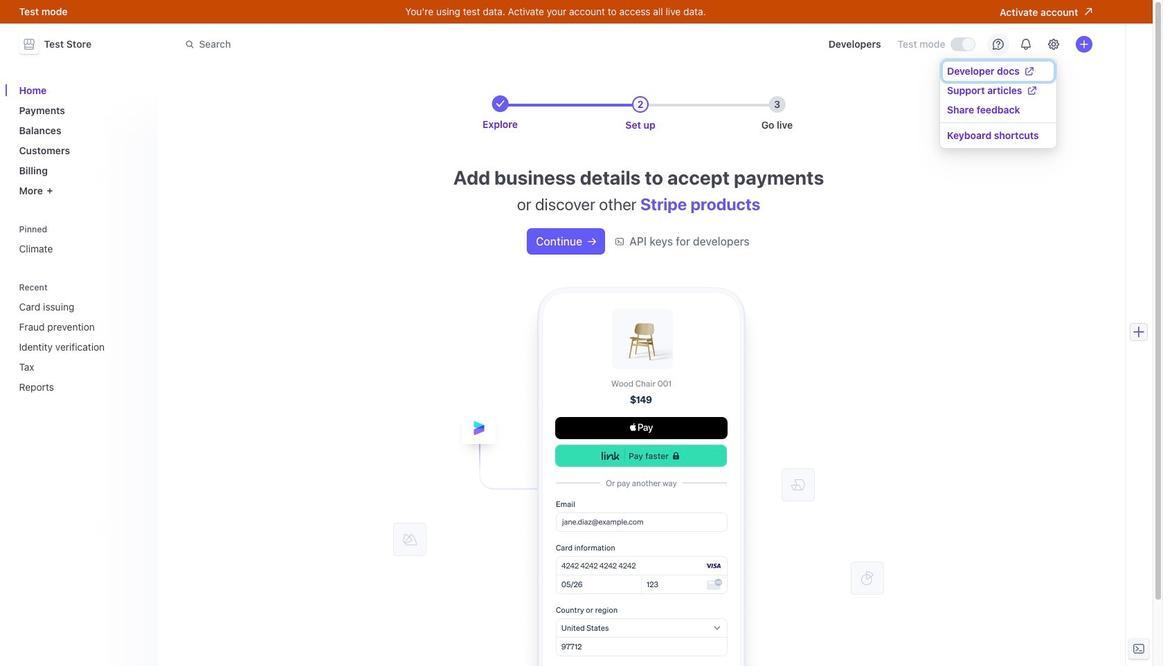 Task type: describe. For each thing, give the bounding box(es) containing it.
clear history image
[[135, 284, 144, 292]]

svg image
[[588, 238, 596, 246]]

help menu
[[941, 59, 1057, 148]]

2 recent element from the top
[[14, 296, 149, 399]]

core navigation links element
[[14, 79, 149, 202]]



Task type: vqa. For each thing, say whether or not it's contained in the screenshot.
Pinned element
yes



Task type: locate. For each thing, give the bounding box(es) containing it.
group
[[941, 62, 1057, 120]]

recent element
[[14, 278, 149, 399], [14, 296, 149, 399]]

Search text field
[[177, 32, 568, 57]]

edit pins image
[[135, 225, 144, 234]]

notifications image
[[1021, 39, 1032, 50]]

Test mode checkbox
[[951, 38, 975, 51]]

settings image
[[1048, 39, 1059, 50]]

None search field
[[177, 32, 568, 57]]

help image
[[993, 39, 1004, 50]]

1 recent element from the top
[[14, 278, 149, 399]]

pinned element
[[14, 220, 149, 260]]



